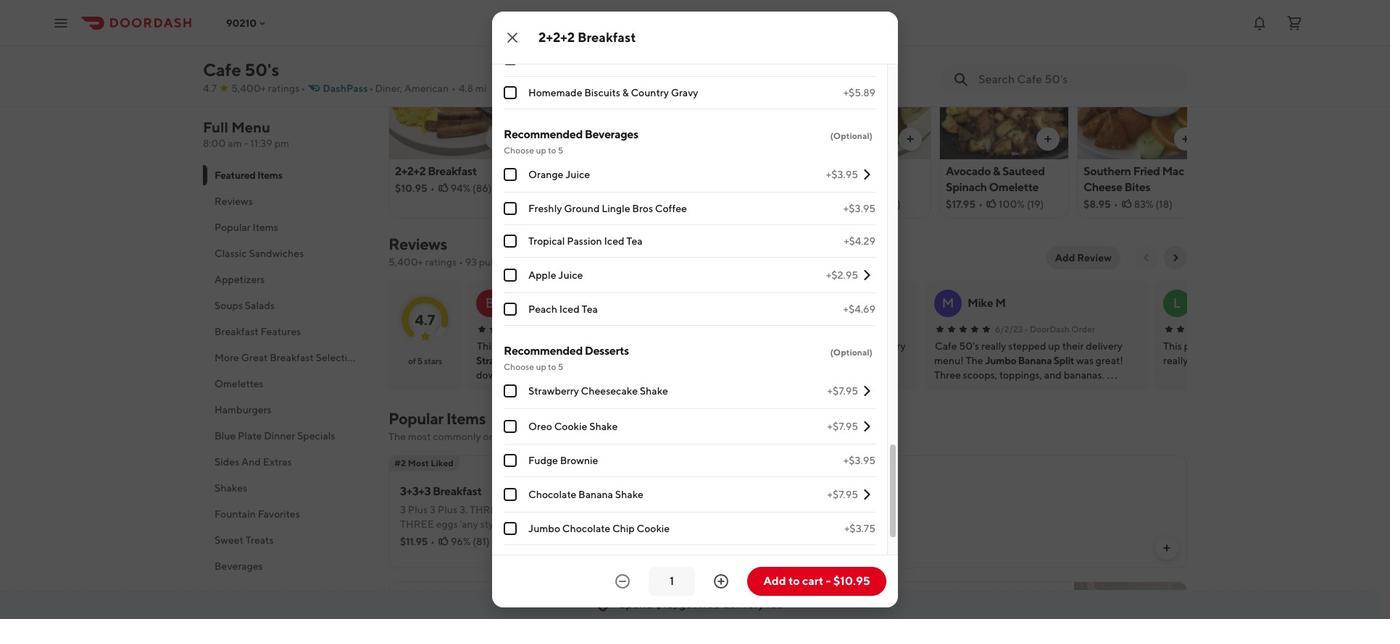 Task type: describe. For each thing, give the bounding box(es) containing it.
powdered
[[519, 534, 566, 545]]

beverages inside button
[[215, 561, 263, 573]]

jumbo banana split
[[986, 355, 1075, 367]]

#2
[[394, 458, 406, 469]]

2 3 from the left
[[430, 505, 436, 516]]

southern for southern fried mac & cheese bites
[[1084, 165, 1132, 178]]

ground
[[564, 203, 600, 215]]

2+2+2  breakfast inside 2+2+2  breakfast dialog
[[539, 30, 636, 45]]

more great breakfast selections
[[215, 352, 364, 364]]

from
[[600, 431, 621, 443]]

& right biscuits
[[623, 87, 629, 99]]

(19)
[[1027, 199, 1044, 210]]

recommended beverages choose up to 5
[[504, 128, 639, 156]]

• right 6/2/23
[[1025, 324, 1029, 335]]

0 horizontal spatial featured items
[[215, 170, 283, 181]]

desserts
[[585, 345, 629, 358]]

sweet
[[215, 535, 244, 547]]

2 add item to cart image from the left
[[1162, 543, 1173, 555]]

• right the freshly
[[565, 199, 569, 210]]

1 horizontal spatial louisiana
[[806, 605, 854, 619]]

classic sandwiches
[[215, 248, 304, 260]]

reviews
[[510, 257, 545, 268]]

shake up store
[[640, 386, 669, 398]]

omelettes
[[215, 379, 264, 390]]

fountain for fountain soda
[[806, 503, 852, 516]]

5,400+ inside reviews 5,400+ ratings • 93 public reviews
[[389, 257, 423, 268]]

pancakes,
[[556, 505, 602, 516]]

bacon
[[679, 18, 708, 29]]

0 vertical spatial iced
[[604, 236, 625, 247]]

- right tuna
[[698, 165, 702, 178]]

(30)
[[607, 199, 627, 210]]

beverages inside recommended beverages choose up to 5
[[585, 128, 639, 142]]

to for beverages
[[548, 145, 556, 156]]

fresh
[[705, 165, 733, 178]]

shake up strips
[[615, 490, 644, 501]]

fountain for fountain favorites
[[215, 509, 256, 521]]

breakfast inside dialog
[[578, 30, 636, 45]]

• right "$17.95"
[[979, 199, 983, 210]]

bites
[[1125, 181, 1151, 194]]

to inside "button"
[[789, 575, 800, 589]]

dusted
[[462, 534, 494, 545]]

get
[[679, 598, 697, 612]]

cheddar
[[590, 18, 631, 29]]

Current quantity is 1 number field
[[658, 574, 687, 590]]

warm
[[562, 519, 587, 531]]

& inside '3+3+3  breakfast 3 plus 3 plus 3. three buttermilk pancakes, three strips of bacon or sausage, three eggs 'any style' served with warm pancake syrup & whipped butter. our pancakes are dusted with powdered sugar.'
[[657, 519, 664, 531]]

11/1/23
[[537, 324, 565, 335]]

close 2+2+2  breakfast image
[[504, 29, 521, 46]]

$17.45
[[671, 199, 701, 210]]

1 horizontal spatial three
[[470, 505, 504, 516]]

breakfast up 94%
[[428, 165, 477, 178]]

5 left stars
[[418, 356, 423, 367]]

1 horizontal spatial m
[[996, 297, 1006, 310]]

menu
[[231, 119, 271, 136]]

dinner inside southern fried chicken dinner
[[853, 181, 888, 194]]

0 vertical spatial cookie
[[554, 421, 588, 433]]

country
[[631, 87, 669, 99]]

whipped
[[666, 519, 706, 531]]

avocado
[[946, 165, 991, 178]]

+$3.95 for freshly ground lingle bros coffee
[[844, 203, 876, 215]]

liked for #2 most liked
[[431, 458, 454, 469]]

jumbo chocolate chip cookie
[[529, 524, 670, 535]]

sides and extras
[[215, 457, 292, 468]]

0 vertical spatial strips
[[578, 181, 607, 194]]

decrease quantity by 1 image
[[614, 574, 632, 591]]

2 doordash from the left
[[802, 324, 842, 335]]

southern fried mac & cheese bites image
[[1078, 38, 1207, 160]]

reviews 5,400+ ratings • 93 public reviews
[[389, 235, 545, 268]]

1 add item to cart image from the left
[[756, 543, 768, 555]]

- inside "button"
[[826, 575, 831, 589]]

0 vertical spatial strawberry cheesecake shake
[[476, 355, 612, 367]]

2+2+2  breakfast image
[[389, 38, 518, 160]]

96%
[[451, 537, 471, 548]]

tuna - fresh tomato - jack cheese melt image
[[665, 38, 793, 160]]

• right the 8/5/23
[[796, 324, 800, 335]]

$15,
[[656, 598, 677, 612]]

public
[[479, 257, 508, 268]]

• doordash order for b
[[567, 324, 637, 335]]

1 vertical spatial strips
[[929, 605, 958, 619]]

items inside button
[[253, 222, 278, 233]]

our
[[741, 519, 759, 531]]

jumbo for jumbo chocolate chip cookie
[[529, 524, 561, 535]]

& inside southern fried mac & cheese bites
[[1187, 165, 1194, 178]]

tuna
[[671, 165, 696, 178]]

1 horizontal spatial louisiana style chicken strips image
[[1075, 582, 1188, 620]]

popular for popular items
[[215, 222, 251, 233]]

0 vertical spatial style
[[584, 165, 610, 178]]

• left "dashpass"
[[301, 83, 305, 94]]

83% for chicken
[[585, 199, 605, 210]]

louisiana inside louisiana style chicken strips
[[533, 165, 582, 178]]

(17)
[[885, 199, 901, 210]]

free
[[699, 598, 720, 612]]

ordered
[[483, 431, 520, 443]]

blue
[[215, 431, 236, 442]]

& inside avocado  & sauteed spinach omelette
[[993, 165, 1001, 178]]

90210
[[226, 17, 257, 29]]

or
[[709, 505, 718, 516]]

gravy
[[671, 87, 699, 99]]

breakfast inside button
[[215, 326, 259, 338]]

notification bell image
[[1252, 14, 1269, 32]]

+$7.95 for oreo cookie shake
[[828, 421, 859, 433]]

sauteed
[[1003, 165, 1046, 178]]

0 items, open order cart image
[[1286, 14, 1304, 32]]

items
[[522, 431, 547, 443]]

add item to cart image for southern fried mac & cheese bites
[[1181, 133, 1192, 145]]

93
[[465, 257, 477, 268]]

94%
[[451, 183, 471, 194]]

$10.95 inside "button"
[[834, 575, 871, 589]]

this
[[624, 431, 640, 443]]

0 vertical spatial featured items
[[389, 10, 510, 30]]

order for m
[[1072, 324, 1096, 335]]

stars
[[424, 356, 442, 367]]

group inside 2+2+2  breakfast dialog
[[504, 0, 876, 110]]

diner, american • 4.8 mi
[[375, 83, 487, 94]]

oreo
[[529, 421, 552, 433]]

eggs
[[436, 519, 458, 531]]

• left 4.8 in the left of the page
[[452, 83, 456, 94]]

served
[[506, 519, 537, 531]]

mike
[[968, 297, 994, 310]]

1 vertical spatial featured
[[215, 170, 256, 181]]

5 for recommended beverages
[[558, 145, 564, 156]]

0 horizontal spatial louisiana style chicken strips
[[533, 165, 610, 194]]

- inside "full menu 8:00 am - 11:39 pm"
[[244, 138, 248, 149]]

soda
[[854, 503, 880, 516]]

1 plus from the left
[[408, 505, 428, 516]]

apple
[[529, 270, 557, 282]]

• right 11/1/23
[[567, 324, 570, 335]]

shake inside "button"
[[584, 355, 612, 367]]

soups salads button
[[203, 293, 371, 319]]

cheesecake inside strawberry cheesecake shake "button"
[[527, 355, 582, 367]]

0 vertical spatial 5,400+
[[231, 83, 266, 94]]

orange
[[529, 169, 564, 181]]

and
[[241, 457, 261, 468]]

• left are
[[431, 537, 435, 548]]

0 horizontal spatial with
[[496, 534, 517, 545]]

0 horizontal spatial of
[[408, 356, 416, 367]]

dashpass
[[323, 83, 368, 94]]

cheesecake inside recommended desserts 'group'
[[581, 386, 638, 398]]

0 horizontal spatial 2+2+2
[[395, 165, 426, 178]]

0 horizontal spatial $10.95
[[395, 183, 428, 194]]

selections
[[316, 352, 364, 364]]

- right tomato
[[776, 165, 781, 178]]

breakfast inside '3+3+3  breakfast 3 plus 3 plus 3. three buttermilk pancakes, three strips of bacon or sausage, three eggs 'any style' served with warm pancake syrup & whipped butter. our pancakes are dusted with powdered sugar.'
[[433, 485, 482, 499]]

featured items heading
[[389, 9, 510, 32]]

• left 94%
[[431, 183, 435, 194]]

chip
[[613, 524, 635, 535]]

bros
[[633, 203, 653, 215]]

southern fried chicken dinner
[[809, 165, 888, 194]]

fountain favorites button
[[203, 502, 371, 528]]

+$5.89
[[844, 87, 876, 99]]

(optional) for recommended beverages
[[831, 131, 873, 142]]

b
[[486, 296, 495, 311]]

100%
[[999, 199, 1025, 210]]

choose for recommended desserts
[[504, 362, 534, 373]]

plate
[[238, 431, 262, 442]]

avocado  & sauteed  spinach omelette image
[[940, 38, 1069, 160]]

strawberry cheesecake shake button
[[476, 354, 612, 368]]

0 horizontal spatial three
[[400, 519, 434, 531]]

2 horizontal spatial three
[[604, 505, 638, 516]]

omelette
[[989, 181, 1039, 194]]

1 vertical spatial tea
[[582, 304, 598, 316]]

1 horizontal spatial 4.7
[[415, 311, 435, 328]]

reviews link
[[389, 235, 447, 254]]

bradley k
[[510, 297, 559, 310]]

0 horizontal spatial ratings
[[268, 83, 300, 94]]

the
[[389, 431, 406, 443]]

5,400+ ratings •
[[231, 83, 305, 94]]

2+2+2  breakfast dialog
[[492, 0, 898, 608]]

+$4.69
[[844, 304, 876, 316]]

soups salads
[[215, 300, 275, 312]]

hamburgers button
[[203, 397, 371, 423]]

passion
[[567, 236, 602, 247]]

• doordash order for m
[[1025, 324, 1096, 335]]

1 vertical spatial chocolate
[[563, 524, 611, 535]]

tropical passion iced tea
[[529, 236, 643, 247]]

order for b
[[614, 324, 637, 335]]

1 horizontal spatial tea
[[627, 236, 643, 247]]

0 vertical spatial +$3.95
[[827, 169, 859, 181]]

american
[[404, 83, 449, 94]]



Task type: locate. For each thing, give the bounding box(es) containing it.
5,400+ down cafe 50's
[[231, 83, 266, 94]]

chicken inside louisiana style chicken strips
[[533, 181, 576, 194]]

0 vertical spatial to
[[548, 145, 556, 156]]

0 horizontal spatial tea
[[582, 304, 598, 316]]

ratings inside reviews 5,400+ ratings • 93 public reviews
[[425, 257, 457, 268]]

$8.95
[[1084, 199, 1111, 210]]

tea right k
[[582, 304, 598, 316]]

$11.95 down orange
[[533, 199, 562, 210]]

5,400+
[[231, 83, 266, 94], [389, 257, 423, 268]]

& left bacon on the top of page
[[670, 18, 677, 29]]

add review button
[[1047, 247, 1121, 270]]

0 horizontal spatial plus
[[408, 505, 428, 516]]

chocolate up buttermilk
[[529, 490, 577, 501]]

items up reviews button
[[257, 170, 283, 181]]

chocolate banana shake
[[529, 490, 644, 501]]

chicken for $11.95
[[533, 181, 576, 194]]

strawberry inside strawberry cheesecake shake "button"
[[476, 355, 526, 367]]

up inside recommended beverages choose up to 5
[[536, 145, 547, 156]]

0 vertical spatial ratings
[[268, 83, 300, 94]]

5 for recommended desserts
[[558, 362, 564, 373]]

jumbo down buttermilk
[[529, 524, 561, 535]]

featured items up #1 most liked
[[389, 10, 510, 30]]

1 horizontal spatial fountain
[[806, 503, 852, 516]]

cheese right cheddar
[[633, 18, 668, 29]]

cheese inside "group"
[[633, 18, 668, 29]]

5,400+ down reviews link
[[389, 257, 423, 268]]

review
[[1078, 252, 1112, 264]]

shakes button
[[203, 476, 371, 502]]

• left 93
[[459, 257, 463, 268]]

choose for recommended beverages
[[504, 145, 534, 156]]

1 horizontal spatial order
[[843, 324, 867, 335]]

0 horizontal spatial beverages
[[215, 561, 263, 573]]

None checkbox
[[504, 168, 517, 181], [504, 235, 517, 248], [504, 385, 517, 398], [504, 421, 517, 434], [504, 489, 517, 502], [504, 168, 517, 181], [504, 235, 517, 248], [504, 385, 517, 398], [504, 421, 517, 434], [504, 489, 517, 502]]

full menu 8:00 am - 11:39 pm
[[203, 119, 289, 149]]

doordash
[[572, 324, 612, 335], [802, 324, 842, 335], [1030, 324, 1070, 335]]

recommended for recommended beverages
[[504, 128, 583, 142]]

style'
[[481, 519, 504, 531]]

liked down the featured items heading
[[429, 40, 452, 51]]

& down strips
[[657, 519, 664, 531]]

• doordash order down +$4.69
[[796, 324, 867, 335]]

three up style'
[[470, 505, 504, 516]]

• doordash order
[[567, 324, 637, 335], [796, 324, 867, 335], [1025, 324, 1096, 335]]

fried for mac
[[1134, 165, 1161, 178]]

brownie
[[560, 456, 599, 467]]

banana for shake
[[579, 490, 613, 501]]

0 vertical spatial $10.95
[[395, 183, 428, 194]]

coffee
[[655, 203, 687, 215]]

1 (optional) from the top
[[831, 131, 873, 142]]

beverages
[[585, 128, 639, 142], [215, 561, 263, 573]]

cheese inside tuna - fresh tomato - jack cheese melt $17.45
[[696, 181, 735, 194]]

breakfast up 3.
[[433, 485, 482, 499]]

breakfast
[[578, 30, 636, 45], [428, 165, 477, 178], [215, 326, 259, 338], [270, 352, 314, 364], [433, 485, 482, 499]]

& up the omelette
[[993, 165, 1001, 178]]

items up commonly
[[446, 410, 486, 429]]

Item Search search field
[[979, 72, 1176, 88]]

recommended for recommended desserts
[[504, 345, 583, 358]]

fountain up +$3.75
[[806, 503, 852, 516]]

(optional) up southern fried chicken dinner
[[831, 131, 873, 142]]

popular inside popular items button
[[215, 222, 251, 233]]

3 • doordash order from the left
[[1025, 324, 1096, 335]]

2 +$7.95 from the top
[[828, 421, 859, 433]]

breakfast down the breakfast features button
[[270, 352, 314, 364]]

2 horizontal spatial • doordash order
[[1025, 324, 1096, 335]]

+$3.95 inside recommended desserts 'group'
[[844, 456, 876, 467]]

dinner
[[853, 181, 888, 194], [264, 431, 295, 442]]

0 vertical spatial strawberry
[[476, 355, 526, 367]]

1 doordash from the left
[[572, 324, 612, 335]]

group containing potato skins: cheddar cheese & bacon
[[504, 0, 876, 110]]

2 plus from the left
[[438, 505, 458, 516]]

+$4.29
[[844, 236, 876, 247]]

up down 11/1/23
[[536, 362, 547, 373]]

add left the review
[[1056, 252, 1076, 264]]

treats
[[246, 535, 274, 547]]

tomato
[[735, 165, 774, 178]]

0 vertical spatial of
[[408, 356, 416, 367]]

style up 83% (30)
[[584, 165, 610, 178]]

fountain inside button
[[215, 509, 256, 521]]

of
[[408, 356, 416, 367], [667, 505, 676, 516]]

jumbo down 6/2/23
[[986, 355, 1017, 367]]

am
[[228, 138, 242, 149]]

order up split
[[1072, 324, 1096, 335]]

choose up orange
[[504, 145, 534, 156]]

banana inside recommended desserts 'group'
[[579, 490, 613, 501]]

1 horizontal spatial southern
[[1084, 165, 1132, 178]]

l
[[1174, 296, 1181, 311]]

1 vertical spatial reviews
[[389, 235, 447, 254]]

juice for orange juice
[[566, 169, 590, 181]]

strawberry cheesecake shake inside recommended desserts 'group'
[[529, 386, 669, 398]]

buttermilk
[[506, 505, 554, 516]]

1 3 from the left
[[400, 505, 406, 516]]

5 up orange juice
[[558, 145, 564, 156]]

doordash for b
[[572, 324, 612, 335]]

fountain down shakes
[[215, 509, 256, 521]]

1 horizontal spatial fried
[[1134, 165, 1161, 178]]

southern inside southern fried mac & cheese bites
[[1084, 165, 1132, 178]]

$11.95
[[533, 199, 562, 210], [400, 537, 428, 548]]

items left potato
[[465, 10, 510, 30]]

+$3.95 for fudge brownie
[[844, 456, 876, 467]]

-
[[244, 138, 248, 149], [698, 165, 702, 178], [776, 165, 781, 178], [826, 575, 831, 589]]

to up orange
[[548, 145, 556, 156]]

0 horizontal spatial 4.7
[[203, 83, 217, 94]]

louisiana style chicken strips up ground
[[533, 165, 610, 194]]

strawberry inside recommended desserts 'group'
[[529, 386, 579, 398]]

of 5 stars
[[408, 356, 442, 367]]

up inside 'recommended desserts choose up to 5'
[[536, 362, 547, 373]]

cheese
[[633, 18, 668, 29], [696, 181, 735, 194], [1084, 181, 1123, 194]]

1 vertical spatial banana
[[579, 490, 613, 501]]

fried inside southern fried chicken dinner
[[858, 165, 885, 178]]

3 +$7.95 from the top
[[828, 490, 859, 501]]

fountain soda
[[806, 503, 880, 516]]

0 horizontal spatial cheese
[[633, 18, 668, 29]]

fudge
[[529, 456, 558, 467]]

2 fried from the left
[[1134, 165, 1161, 178]]

next image
[[1170, 252, 1182, 264]]

banana for split
[[1019, 355, 1052, 367]]

popular up classic on the left top of page
[[215, 222, 251, 233]]

3 add item to cart image from the left
[[1043, 133, 1054, 145]]

0 vertical spatial chocolate
[[529, 490, 577, 501]]

1 horizontal spatial add
[[1056, 252, 1076, 264]]

southern
[[809, 165, 856, 178], [1084, 165, 1132, 178]]

2 order from the left
[[843, 324, 867, 335]]

1 vertical spatial iced
[[560, 304, 580, 316]]

1 horizontal spatial featured items
[[389, 10, 510, 30]]

most
[[408, 431, 431, 443]]

0 horizontal spatial cookie
[[554, 421, 588, 433]]

beverages down homemade biscuits & country gravy
[[585, 128, 639, 142]]

0 horizontal spatial 3
[[400, 505, 406, 516]]

jumbo for jumbo banana split
[[986, 355, 1017, 367]]

iced right "passion"
[[604, 236, 625, 247]]

reviews inside reviews 5,400+ ratings • 93 public reviews
[[389, 235, 447, 254]]

+$3.95 up soda
[[844, 456, 876, 467]]

0 horizontal spatial style
[[584, 165, 610, 178]]

4.8
[[459, 83, 474, 94]]

k
[[551, 297, 559, 310]]

recommended desserts group
[[504, 344, 876, 546]]

$11.95 left are
[[400, 537, 428, 548]]

add item to cart image for louisiana style chicken strips
[[629, 133, 641, 145]]

0 vertical spatial tea
[[627, 236, 643, 247]]

0 vertical spatial choose
[[504, 145, 534, 156]]

chicken for •
[[809, 181, 851, 194]]

1 horizontal spatial add item to cart image
[[1162, 543, 1173, 555]]

1 vertical spatial +$7.95
[[828, 421, 859, 433]]

1 horizontal spatial 5,400+
[[389, 257, 423, 268]]

doordash for m
[[1030, 324, 1070, 335]]

$11.95 for $11.95
[[533, 199, 562, 210]]

(optional) for recommended desserts
[[831, 348, 873, 358]]

breakfast features
[[215, 326, 301, 338]]

sugar.
[[568, 534, 594, 545]]

southern fried mac & cheese bites
[[1084, 165, 1194, 194]]

1 • doordash order from the left
[[567, 324, 637, 335]]

m right mike in the right of the page
[[996, 297, 1006, 310]]

5 inside recommended beverages choose up to 5
[[558, 145, 564, 156]]

+$7.95 for chocolate banana shake
[[828, 490, 859, 501]]

strawberry down strawberry cheesecake shake "button"
[[529, 386, 579, 398]]

add item to cart image
[[756, 543, 768, 555], [1162, 543, 1173, 555]]

louisiana style chicken strips down the add to cart - $10.95 "button"
[[806, 605, 958, 619]]

0 horizontal spatial featured
[[215, 170, 256, 181]]

(optional) down +$4.69
[[831, 348, 873, 358]]

jumbo inside button
[[986, 355, 1017, 367]]

0 vertical spatial 2+2+2  breakfast
[[539, 30, 636, 45]]

hamburgers
[[215, 405, 272, 416]]

to left cart
[[789, 575, 800, 589]]

recommended beverages group
[[504, 127, 876, 326]]

#1
[[394, 40, 405, 51]]

+$2.95
[[827, 270, 859, 282]]

juice right orange
[[566, 169, 590, 181]]

0 vertical spatial juice
[[566, 169, 590, 181]]

0 vertical spatial +$7.95
[[828, 386, 859, 398]]

store
[[642, 431, 666, 443]]

add for add to cart - $10.95
[[764, 575, 787, 589]]

1 horizontal spatial dinner
[[853, 181, 888, 194]]

0 vertical spatial add
[[1056, 252, 1076, 264]]

items up the classic sandwiches on the top of the page
[[253, 222, 278, 233]]

classic sandwiches button
[[203, 241, 371, 267]]

0 vertical spatial 2+2+2
[[539, 30, 575, 45]]

breakfast down cheddar
[[578, 30, 636, 45]]

1 vertical spatial louisiana style chicken strips
[[806, 605, 958, 619]]

5 inside 'recommended desserts choose up to 5'
[[558, 362, 564, 373]]

jumbo inside recommended desserts 'group'
[[529, 524, 561, 535]]

• right the "$8.95"
[[1114, 199, 1119, 210]]

#2 most liked
[[394, 458, 454, 469]]

fried for chicken
[[858, 165, 885, 178]]

up up orange
[[536, 145, 547, 156]]

1 vertical spatial cheesecake
[[581, 386, 638, 398]]

jack
[[671, 181, 694, 194]]

extras
[[263, 457, 292, 468]]

dinner up 88%
[[853, 181, 888, 194]]

popular for popular items the most commonly ordered items and dishes from this store
[[389, 410, 444, 429]]

order up desserts
[[614, 324, 637, 335]]

southern fried chicken dinner image
[[803, 38, 931, 160]]

more great breakfast selections button
[[203, 345, 371, 371]]

up for recommended desserts
[[536, 362, 547, 373]]

1 vertical spatial style
[[856, 605, 882, 619]]

0 vertical spatial $11.95
[[533, 199, 562, 210]]

1 horizontal spatial of
[[667, 505, 676, 516]]

4 add item to cart image from the left
[[1181, 133, 1192, 145]]

0 vertical spatial liked
[[429, 40, 452, 51]]

0 horizontal spatial add
[[764, 575, 787, 589]]

french
[[529, 53, 561, 65]]

up for recommended beverages
[[536, 145, 547, 156]]

dinner inside button
[[264, 431, 295, 442]]

0 vertical spatial recommended
[[504, 128, 583, 142]]

jumbo banana split button
[[986, 354, 1075, 368]]

+$3.95 up +$4.29
[[827, 169, 859, 181]]

1 southern from the left
[[809, 165, 856, 178]]

strips
[[578, 181, 607, 194], [929, 605, 958, 619]]

1 horizontal spatial cheese
[[696, 181, 735, 194]]

- right cart
[[826, 575, 831, 589]]

$11.95 for $11.95 •
[[400, 537, 428, 548]]

cheese down "fresh"
[[696, 181, 735, 194]]

2+2+2  breakfast down "skins:"
[[539, 30, 636, 45]]

1 horizontal spatial chicken
[[809, 181, 851, 194]]

breakfast down soups in the left of the page
[[215, 326, 259, 338]]

sweet treats
[[215, 535, 274, 547]]

shake left the this
[[590, 421, 618, 433]]

recommended inside 'recommended desserts choose up to 5'
[[504, 345, 583, 358]]

1 horizontal spatial strawberry
[[529, 386, 579, 398]]

cookie right oreo
[[554, 421, 588, 433]]

fries
[[563, 53, 586, 65]]

1 horizontal spatial 2+2+2
[[539, 30, 575, 45]]

1 horizontal spatial style
[[856, 605, 882, 619]]

1 horizontal spatial reviews
[[389, 235, 447, 254]]

liked for #1 most liked
[[429, 40, 452, 51]]

banana up pancakes,
[[579, 490, 613, 501]]

items
[[465, 10, 510, 30], [257, 170, 283, 181], [253, 222, 278, 233], [446, 410, 486, 429]]

featured inside heading
[[389, 10, 462, 30]]

0 vertical spatial cheesecake
[[527, 355, 582, 367]]

1 choose from the top
[[504, 145, 534, 156]]

louisiana down the add to cart - $10.95 "button"
[[806, 605, 854, 619]]

2 vertical spatial to
[[789, 575, 800, 589]]

soups
[[215, 300, 243, 312]]

1 vertical spatial popular
[[389, 410, 444, 429]]

1 vertical spatial 2+2+2  breakfast
[[395, 165, 477, 178]]

order down +$4.69
[[843, 324, 867, 335]]

•
[[301, 83, 305, 94], [369, 83, 374, 94], [452, 83, 456, 94], [431, 183, 435, 194], [565, 199, 569, 210], [843, 199, 847, 210], [979, 199, 983, 210], [1114, 199, 1119, 210], [459, 257, 463, 268], [567, 324, 570, 335], [796, 324, 800, 335], [1025, 324, 1029, 335], [431, 537, 435, 548]]

1 83% from the left
[[585, 199, 605, 210]]

fountain
[[806, 503, 852, 516], [215, 509, 256, 521]]

None checkbox
[[504, 17, 517, 30], [504, 52, 517, 65], [504, 86, 517, 100], [504, 203, 517, 216], [504, 269, 517, 282], [504, 303, 517, 316], [504, 455, 517, 468], [504, 523, 517, 536], [504, 17, 517, 30], [504, 52, 517, 65], [504, 86, 517, 100], [504, 203, 517, 216], [504, 269, 517, 282], [504, 303, 517, 316], [504, 455, 517, 468], [504, 523, 517, 536]]

potato skins: cheddar cheese & bacon
[[529, 18, 708, 29]]

peach iced tea
[[529, 304, 598, 316]]

three up pancakes
[[400, 519, 434, 531]]

reviews for reviews 5,400+ ratings • 93 public reviews
[[389, 235, 447, 254]]

5 down 11/1/23
[[558, 362, 564, 373]]

popular up most
[[389, 410, 444, 429]]

#1 most liked
[[394, 40, 452, 51]]

most for #2
[[408, 458, 429, 469]]

2 • doordash order from the left
[[796, 324, 867, 335]]

0 horizontal spatial louisiana
[[533, 165, 582, 178]]

recommended
[[504, 128, 583, 142], [504, 345, 583, 358]]

chicken inside southern fried chicken dinner
[[809, 181, 851, 194]]

fried up bites
[[1134, 165, 1161, 178]]

choose up popular items the most commonly ordered items and dishes from this store at left
[[504, 362, 534, 373]]

reviews inside button
[[215, 196, 253, 207]]

- right am
[[244, 138, 248, 149]]

add for add review
[[1056, 252, 1076, 264]]

omelettes button
[[203, 371, 371, 397]]

cookie down strips
[[637, 524, 670, 535]]

banana inside button
[[1019, 355, 1052, 367]]

• left diner,
[[369, 83, 374, 94]]

2+2+2 inside dialog
[[539, 30, 575, 45]]

to inside recommended beverages choose up to 5
[[548, 145, 556, 156]]

1 horizontal spatial plus
[[438, 505, 458, 516]]

choose inside recommended beverages choose up to 5
[[504, 145, 534, 156]]

1 vertical spatial recommended
[[504, 345, 583, 358]]

1 horizontal spatial with
[[539, 519, 560, 531]]

+$7.95 for strawberry cheesecake shake
[[828, 386, 859, 398]]

0 horizontal spatial m
[[942, 296, 955, 311]]

of inside '3+3+3  breakfast 3 plus 3 plus 3. three buttermilk pancakes, three strips of bacon or sausage, three eggs 'any style' served with warm pancake syrup & whipped butter. our pancakes are dusted with powdered sugar.'
[[667, 505, 676, 516]]

83% (18)
[[1135, 199, 1173, 210]]

$17.95
[[946, 199, 976, 210]]

1 horizontal spatial beverages
[[585, 128, 639, 142]]

homemade
[[529, 87, 583, 99]]

appetizers button
[[203, 267, 371, 293]]

juice for apple juice
[[559, 270, 583, 282]]

popular items
[[215, 222, 278, 233]]

add inside "button"
[[764, 575, 787, 589]]

with down style'
[[496, 534, 517, 545]]

tea down bros
[[627, 236, 643, 247]]

2 recommended from the top
[[504, 345, 583, 358]]

2 horizontal spatial chicken
[[884, 605, 927, 619]]

(optional) inside recommended beverages group
[[831, 131, 873, 142]]

plus down the 3+3+3
[[408, 505, 428, 516]]

1 vertical spatial 4.7
[[415, 311, 435, 328]]

1 vertical spatial louisiana style chicken strips image
[[1075, 582, 1188, 620]]

tuna - fresh tomato - jack cheese melt $17.45
[[671, 165, 781, 210]]

0 horizontal spatial chicken
[[533, 181, 576, 194]]

1 order from the left
[[614, 324, 637, 335]]

louisiana style chicken strips image
[[527, 38, 656, 160], [1075, 582, 1188, 620]]

add item to cart image for avocado  & sauteed spinach omelette
[[1043, 133, 1054, 145]]

1 vertical spatial beverages
[[215, 561, 263, 573]]

add to cart - $10.95 button
[[748, 568, 887, 597]]

iced right k
[[560, 304, 580, 316]]

0 horizontal spatial order
[[614, 324, 637, 335]]

1 vertical spatial cookie
[[637, 524, 670, 535]]

to
[[548, 145, 556, 156], [548, 362, 556, 373], [789, 575, 800, 589]]

most right #1
[[407, 40, 427, 51]]

add to cart - $10.95
[[764, 575, 871, 589]]

3 order from the left
[[1072, 324, 1096, 335]]

0 vertical spatial (optional)
[[831, 131, 873, 142]]

to inside 'recommended desserts choose up to 5'
[[548, 362, 556, 373]]

+$3.75
[[845, 524, 876, 535]]

add inside button
[[1056, 252, 1076, 264]]

0 horizontal spatial iced
[[560, 304, 580, 316]]

ratings down reviews link
[[425, 257, 457, 268]]

add item to cart image for southern fried chicken dinner
[[905, 133, 917, 145]]

1 vertical spatial +$3.95
[[844, 203, 876, 215]]

choose inside 'recommended desserts choose up to 5'
[[504, 362, 534, 373]]

83% down bites
[[1135, 199, 1154, 210]]

fried inside southern fried mac & cheese bites
[[1134, 165, 1161, 178]]

dashpass •
[[323, 83, 374, 94]]

0 vertical spatial reviews
[[215, 196, 253, 207]]

ratings down 50's at the top of the page
[[268, 83, 300, 94]]

southern for southern fried chicken dinner
[[809, 165, 856, 178]]

1 vertical spatial up
[[536, 362, 547, 373]]

to for desserts
[[548, 362, 556, 373]]

fried up 88%
[[858, 165, 885, 178]]

increase quantity by 1 image
[[713, 574, 730, 591]]

88%
[[863, 199, 883, 210]]

0 horizontal spatial banana
[[579, 490, 613, 501]]

0 horizontal spatial $11.95
[[400, 537, 428, 548]]

(18)
[[1156, 199, 1173, 210]]

• inside reviews 5,400+ ratings • 93 public reviews
[[459, 257, 463, 268]]

blue plate dinner specials
[[215, 431, 335, 442]]

0 vertical spatial banana
[[1019, 355, 1052, 367]]

2 (optional) from the top
[[831, 348, 873, 358]]

featured items down 11:39
[[215, 170, 283, 181]]

melt
[[737, 181, 761, 194]]

1 vertical spatial add
[[764, 575, 787, 589]]

m left mike in the right of the page
[[942, 296, 955, 311]]

add item to cart image
[[629, 133, 641, 145], [905, 133, 917, 145], [1043, 133, 1054, 145], [1181, 133, 1192, 145]]

featured
[[389, 10, 462, 30], [215, 170, 256, 181]]

(optional) inside recommended desserts 'group'
[[831, 348, 873, 358]]

2 up from the top
[[536, 362, 547, 373]]

2 83% from the left
[[1135, 199, 1154, 210]]

pancakes
[[400, 534, 444, 545]]

0 horizontal spatial 83%
[[585, 199, 605, 210]]

1 horizontal spatial jumbo
[[986, 355, 1017, 367]]

louisiana down recommended beverages choose up to 5 at the left of page
[[533, 165, 582, 178]]

• doordash order up split
[[1025, 324, 1096, 335]]

83% for mac
[[1135, 199, 1154, 210]]

1 vertical spatial juice
[[559, 270, 583, 282]]

items inside heading
[[465, 10, 510, 30]]

1 vertical spatial to
[[548, 362, 556, 373]]

1 fried from the left
[[858, 165, 885, 178]]

featured down am
[[215, 170, 256, 181]]

0 vertical spatial louisiana style chicken strips image
[[527, 38, 656, 160]]

1 recommended from the top
[[504, 128, 583, 142]]

2 choose from the top
[[504, 362, 534, 373]]

+$7.95
[[828, 386, 859, 398], [828, 421, 859, 433], [828, 490, 859, 501]]

plus up eggs
[[438, 505, 458, 516]]

cheesecake down 11/1/23
[[527, 355, 582, 367]]

open menu image
[[52, 14, 70, 32]]

2+2+2  breakfast up 94%
[[395, 165, 477, 178]]

fried
[[858, 165, 885, 178], [1134, 165, 1161, 178]]

1 vertical spatial $10.95
[[834, 575, 871, 589]]

0 vertical spatial up
[[536, 145, 547, 156]]

1 +$7.95 from the top
[[828, 386, 859, 398]]

previous image
[[1141, 252, 1153, 264]]

salads
[[245, 300, 275, 312]]

popular inside popular items the most commonly ordered items and dishes from this store
[[389, 410, 444, 429]]

strawberry cheesecake shake down desserts
[[529, 386, 669, 398]]

1 up from the top
[[536, 145, 547, 156]]

southern inside southern fried chicken dinner
[[809, 165, 856, 178]]

most for #1
[[407, 40, 427, 51]]

0 vertical spatial with
[[539, 519, 560, 531]]

3 doordash from the left
[[1030, 324, 1070, 335]]

breakfast inside button
[[270, 352, 314, 364]]

sausage,
[[720, 505, 760, 516]]

strawberry down b
[[476, 355, 526, 367]]

style down the add to cart - $10.95 "button"
[[856, 605, 882, 619]]

0 vertical spatial dinner
[[853, 181, 888, 194]]

1 vertical spatial 5,400+
[[389, 257, 423, 268]]

• doordash order up desserts
[[567, 324, 637, 335]]

0 vertical spatial 4.7
[[203, 83, 217, 94]]

recommended inside recommended beverages choose up to 5
[[504, 128, 583, 142]]

reviews for reviews
[[215, 196, 253, 207]]

2 southern from the left
[[1084, 165, 1132, 178]]

juice right the apple
[[559, 270, 583, 282]]

0 horizontal spatial 2+2+2  breakfast
[[395, 165, 477, 178]]

chicken
[[533, 181, 576, 194], [809, 181, 851, 194], [884, 605, 927, 619]]

items inside popular items the most commonly ordered items and dishes from this store
[[446, 410, 486, 429]]

0 vertical spatial beverages
[[585, 128, 639, 142]]

2 horizontal spatial cheese
[[1084, 181, 1123, 194]]

• down southern fried chicken dinner
[[843, 199, 847, 210]]

1 add item to cart image from the left
[[629, 133, 641, 145]]

cheese inside southern fried mac & cheese bites
[[1084, 181, 1123, 194]]

50's
[[245, 59, 279, 80]]

group
[[504, 0, 876, 110]]

5
[[558, 145, 564, 156], [418, 356, 423, 367], [558, 362, 564, 373]]

2 add item to cart image from the left
[[905, 133, 917, 145]]

3+3+3
[[400, 485, 431, 499]]

most right #2
[[408, 458, 429, 469]]

1 vertical spatial 2+2+2
[[395, 165, 426, 178]]



Task type: vqa. For each thing, say whether or not it's contained in the screenshot.
"l"
yes



